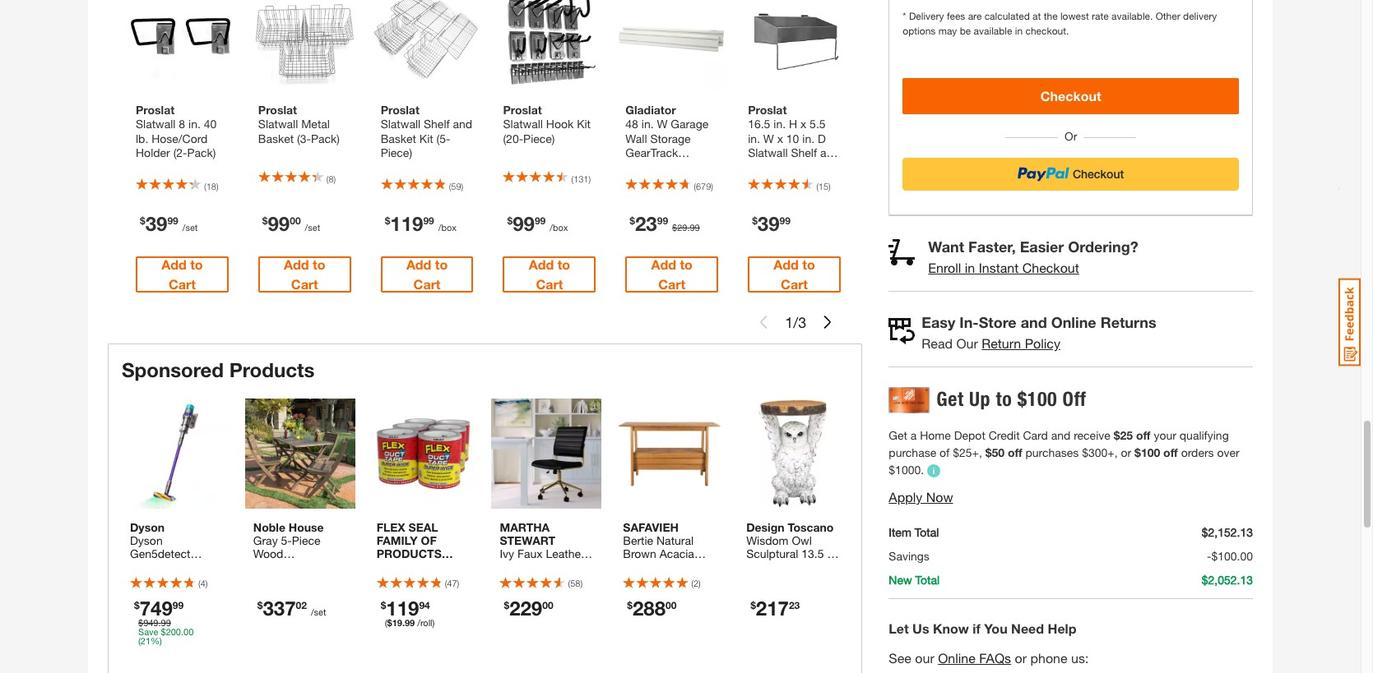 Task type: locate. For each thing, give the bounding box(es) containing it.
( down hose/cord on the top left
[[204, 181, 206, 192]]

0 horizontal spatial wood
[[253, 547, 283, 561]]

martha stewart ivy faux leather adjustable height with wheels office chair in black faux leather/polished brass
[[500, 521, 591, 640]]

1 horizontal spatial off
[[1136, 428, 1151, 442]]

total right new
[[915, 573, 940, 587]]

and up 59
[[453, 117, 472, 131]]

1 vertical spatial online
[[938, 651, 976, 666]]

checkout up or on the top right
[[1041, 88, 1101, 103]]

( down pack)
[[694, 181, 696, 192]]

( for 48 in. w garage wall storage geartrack channel (2-pack)
[[694, 181, 696, 192]]

to for $ 99 00 /set
[[313, 257, 325, 272]]

1 vertical spatial total
[[915, 573, 940, 587]]

5 cart from the left
[[658, 277, 685, 292]]

0 vertical spatial total
[[915, 526, 939, 540]]

00
[[290, 215, 301, 227], [542, 600, 553, 612], [666, 600, 677, 612], [184, 627, 194, 638]]

and up policy
[[1021, 313, 1047, 331]]

piece
[[292, 534, 320, 548]]

wood inside noble house gray 5-piece wood rectangular outdoor folding dining set $ 337 02 /set
[[253, 547, 283, 561]]

to down "$ 39 99 /set"
[[190, 257, 203, 272]]

4 cart from the left
[[536, 277, 563, 292]]

) for dyson gen5detect cordless stick vacuum cleaner
[[206, 578, 208, 589]]

slatwall for $ 39 99 /set
[[136, 117, 176, 131]]

1 horizontal spatial (2-
[[671, 160, 685, 174]]

proslat slatwall metal basket (3-pack)
[[258, 103, 340, 145]]

6 add to cart button from the left
[[748, 257, 841, 293]]

5 proslat from the left
[[748, 103, 787, 117]]

in. down the 16.5
[[748, 131, 760, 145]]

/box inside $ 119 99 /box
[[438, 222, 457, 233]]

1 horizontal spatial $100
[[1135, 446, 1160, 460]]

safavieh
[[623, 521, 679, 535]]

( down "stick"
[[198, 578, 200, 589]]

resin
[[811, 573, 839, 587]]

returns
[[1101, 313, 1157, 331]]

add down $ 23 99 $ 29 . 99
[[651, 257, 676, 272]]

1 add to cart button from the left
[[136, 257, 229, 293]]

1 /box from the left
[[438, 222, 457, 233]]

16.5 in. h x 5.5 in. w x 10 in. d slatwall shelf and paper towel holder image
[[740, 0, 849, 91]]

poly-
[[784, 573, 811, 587]]

0 horizontal spatial $100
[[1018, 387, 1057, 411]]

( for flex duct tape white 4.60" x 20' (6-pack)
[[445, 578, 447, 589]]

basket inside proslat slatwall metal basket (3-pack)
[[258, 131, 294, 145]]

proslat up (20-
[[503, 103, 542, 117]]

$ inside design toscano wisdom owl sculptural 13.5 in. multi-color round poly-resin end table $ 217 23
[[750, 600, 756, 612]]

cart for $ 99 99 /box
[[536, 277, 563, 292]]

checkout down easier
[[1022, 260, 1079, 275]]

1 dyson from the top
[[130, 521, 165, 535]]

apply now
[[889, 490, 953, 505]]

store
[[979, 313, 1017, 331]]

0 vertical spatial shelf
[[424, 117, 450, 131]]

(20-
[[503, 131, 523, 145]]

add to cart down $ 99 00 /set
[[284, 257, 325, 292]]

3 proslat from the left
[[381, 103, 419, 117]]

1 basket from the left
[[258, 131, 294, 145]]

online down know
[[938, 651, 976, 666]]

0 horizontal spatial shelf
[[424, 117, 450, 131]]

( down "hook"
[[571, 174, 574, 185]]

to down 29
[[680, 257, 693, 272]]

0 vertical spatial pack)
[[311, 131, 340, 145]]

1 horizontal spatial outdoor
[[656, 560, 699, 574]]

1 horizontal spatial online
[[1051, 313, 1096, 331]]

(5-
[[437, 131, 450, 145]]

cart down "$ 39 99 /set"
[[169, 277, 196, 292]]

3 cart from the left
[[414, 277, 441, 292]]

3 add to cart button from the left
[[381, 257, 473, 293]]

3 add from the left
[[406, 257, 431, 272]]

basket left (5-
[[381, 131, 416, 145]]

add to cart down $ 119 99 /box
[[406, 257, 448, 292]]

to
[[190, 257, 203, 272], [313, 257, 325, 272], [435, 257, 448, 272], [558, 257, 570, 272], [680, 257, 693, 272], [802, 257, 815, 272], [996, 387, 1012, 411]]

add for $ 39 99 /set
[[161, 257, 187, 272]]

in. inside design toscano wisdom owl sculptural 13.5 in. multi-color round poly-resin end table $ 217 23
[[827, 547, 839, 561]]

$2,052.13
[[1202, 573, 1253, 587]]

( for 16.5 in. h x 5.5 in. w x 10 in. d slatwall shelf and paper towel holder
[[816, 181, 818, 192]]

in. left d
[[802, 131, 815, 145]]

get left up
[[937, 387, 964, 411]]

x left 10 on the top right of the page
[[777, 131, 783, 145]]

to for $ 23 99 $ 29 . 99
[[680, 257, 693, 272]]

1 horizontal spatial piece)
[[523, 131, 555, 145]]

add down "$ 39 99 /set"
[[161, 257, 187, 272]]

your
[[1154, 428, 1176, 442]]

1 add to cart from the left
[[161, 257, 203, 292]]

02
[[296, 600, 307, 612]]

outdoor up ( 2 )
[[656, 560, 699, 574]]

2
[[694, 578, 699, 589]]

w down the 16.5
[[763, 131, 774, 145]]

1 horizontal spatial basket
[[381, 131, 416, 145]]

add to cart button down '$ 99 99 /box'
[[503, 257, 596, 293]]

2 add to cart from the left
[[284, 257, 325, 292]]

$50
[[985, 446, 1005, 460]]

5 add from the left
[[651, 257, 676, 272]]

1 horizontal spatial kit
[[577, 117, 591, 131]]

3 add to cart from the left
[[406, 257, 448, 292]]

1 horizontal spatial 8
[[329, 174, 334, 185]]

$
[[140, 215, 145, 227], [262, 215, 268, 227], [385, 215, 390, 227], [507, 215, 513, 227], [630, 215, 635, 227], [752, 215, 758, 227], [672, 222, 677, 233], [134, 600, 140, 612], [257, 600, 263, 612], [381, 600, 386, 612], [504, 600, 509, 612], [627, 600, 633, 612], [750, 600, 756, 612], [138, 618, 143, 629], [387, 618, 392, 629], [161, 627, 166, 638]]

w up storage
[[657, 117, 668, 131]]

wood down bertie at the left bottom of page
[[623, 560, 653, 574]]

total right item at right bottom
[[915, 526, 939, 540]]

natural
[[657, 534, 694, 548]]

00 inside $ 99 00 /set
[[290, 215, 301, 227]]

0 horizontal spatial in
[[564, 587, 573, 601]]

1 vertical spatial 23
[[789, 600, 800, 612]]

proslat inside proslat slatwall hook kit (20-piece)
[[503, 103, 542, 117]]

white
[[377, 573, 406, 587]]

add to cart button for $ 99 99 /box
[[503, 257, 596, 293]]

proslat up lb.
[[136, 103, 175, 117]]

0 vertical spatial piece)
[[523, 131, 555, 145]]

cart down '$ 99 99 /box'
[[536, 277, 563, 292]]

0 horizontal spatial w
[[657, 117, 668, 131]]

proslat for $ 99 99 /box
[[503, 103, 542, 117]]

5 add to cart button from the left
[[626, 257, 718, 293]]

in down calculated
[[1015, 24, 1023, 37]]

( down height at the left bottom
[[568, 578, 570, 589]]

to right up
[[996, 387, 1012, 411]]

/
[[793, 313, 798, 332]]

/set inside $ 99 00 /set
[[305, 222, 320, 233]]

/box for 119
[[438, 222, 457, 233]]

( right bar
[[691, 578, 694, 589]]

credit offer details image
[[927, 465, 941, 478]]

add down $ 119 99 /box
[[406, 257, 431, 272]]

( left 20'
[[445, 578, 447, 589]]

add to cart button down 29
[[626, 257, 718, 293]]

1 vertical spatial $100
[[1135, 446, 1160, 460]]

dyson up gen5detect
[[130, 521, 165, 535]]

/box inside '$ 99 99 /box'
[[550, 222, 568, 233]]

1 horizontal spatial /box
[[550, 222, 568, 233]]

cart for $ 23 99 $ 29 . 99
[[658, 277, 685, 292]]

0 vertical spatial holder
[[136, 146, 170, 160]]

basket left (3-
[[258, 131, 294, 145]]

and up "purchases"
[[1051, 428, 1071, 442]]

cart up /
[[781, 277, 808, 292]]

1 vertical spatial checkout
[[1022, 260, 1079, 275]]

. inside $ 119 94 ( $ 19 . 99 /roll )
[[402, 618, 405, 629]]

1 cart from the left
[[169, 277, 196, 292]]

in right chair
[[564, 587, 573, 601]]

proslat inside proslat slatwall metal basket (3-pack)
[[258, 103, 297, 117]]

to for $ 119 99 /box
[[435, 257, 448, 272]]

1 proslat from the left
[[136, 103, 175, 117]]

1 vertical spatial 119
[[386, 597, 419, 620]]

get a home depot credit card and receive $25 off
[[889, 428, 1151, 442]]

up
[[969, 387, 991, 411]]

to down '$ 99 99 /box'
[[558, 257, 570, 272]]

99 inside "$ 39 99 /set"
[[167, 215, 178, 227]]

4 add from the left
[[529, 257, 554, 272]]

2 /box from the left
[[550, 222, 568, 233]]

wood for safavieh bertie natural brown acacia wood outdoor serving bar
[[623, 560, 653, 574]]

0 horizontal spatial 23
[[635, 212, 657, 235]]

( down d
[[816, 181, 818, 192]]

lb.
[[136, 131, 148, 145]]

basket inside proslat slatwall shelf and basket kit (5- piece)
[[381, 131, 416, 145]]

2 add to cart button from the left
[[258, 257, 351, 293]]

. down pack)
[[687, 222, 690, 233]]

brown
[[623, 547, 656, 561]]

48 in. w garage wall storage geartrack channel (2-pack) image
[[617, 0, 727, 91]]

/set inside "$ 39 99 /set"
[[182, 222, 198, 233]]

in. left 40
[[188, 117, 201, 131]]

add for $ 99 99 /box
[[529, 257, 554, 272]]

58
[[570, 578, 580, 589]]

lowest
[[1060, 10, 1089, 22]]

add down '$ 39 99' in the right top of the page
[[774, 257, 799, 272]]

59
[[451, 181, 461, 192]]

x left 47
[[440, 573, 446, 587]]

( 47 )
[[445, 578, 459, 589]]

wheels
[[524, 573, 562, 587]]

slatwall inside proslat slatwall shelf and basket kit (5- piece)
[[381, 117, 421, 131]]

2 basket from the left
[[381, 131, 416, 145]]

( left the 19
[[385, 618, 387, 629]]

to down $ 119 99 /box
[[435, 257, 448, 272]]

wall
[[626, 131, 647, 145]]

2 horizontal spatial pack)
[[390, 587, 419, 601]]

0 horizontal spatial 39
[[145, 212, 167, 235]]

in
[[1015, 24, 1023, 37], [965, 260, 975, 275], [564, 587, 573, 601]]

to for $ 99 99 /box
[[558, 257, 570, 272]]

flex seal family of products flex duct tape white 4.60" x 20' (6-pack)
[[377, 521, 465, 601]]

0 vertical spatial checkout
[[1041, 88, 1101, 103]]

-
[[1207, 550, 1211, 564]]

0 vertical spatial or
[[1121, 446, 1131, 460]]

online inside easy in-store and online returns read our return policy
[[1051, 313, 1096, 331]]

0 horizontal spatial kit
[[419, 131, 433, 145]]

in inside 'want faster, easier ordering? enroll in instant checkout'
[[965, 260, 975, 275]]

) for slatwall hook kit (20-piece)
[[589, 174, 591, 185]]

1 vertical spatial 8
[[329, 174, 334, 185]]

towel
[[782, 160, 811, 174]]

wood for noble house gray 5-piece wood rectangular outdoor folding dining set $ 337 02 /set
[[253, 547, 283, 561]]

add to cart button for $ 99 00 /set
[[258, 257, 351, 293]]

2 cart from the left
[[291, 277, 318, 292]]

us:
[[1071, 651, 1089, 666]]

d
[[818, 131, 826, 145]]

add to cart button up /
[[748, 257, 841, 293]]

0 horizontal spatial x
[[440, 573, 446, 587]]

1 vertical spatial pack)
[[187, 146, 216, 160]]

0 vertical spatial 8
[[179, 117, 185, 131]]

gladiator
[[626, 103, 676, 117]]

00 inside "$ 229 00"
[[542, 600, 553, 612]]

0 horizontal spatial or
[[1015, 651, 1027, 666]]

proslat for $ 99 00 /set
[[258, 103, 297, 117]]

add to cart button for $ 39 99 /set
[[136, 257, 229, 293]]

0 vertical spatial 119
[[390, 212, 423, 235]]

slatwall metal basket (3-pack) image
[[250, 0, 359, 91]]

add to cart up /
[[774, 257, 815, 292]]

$100 down your
[[1135, 446, 1160, 460]]

add down '$ 99 99 /box'
[[529, 257, 554, 272]]

see our online faqs or phone us:
[[889, 651, 1092, 666]]

( 8 )
[[326, 174, 336, 185]]

purchases
[[1026, 446, 1079, 460]]

8 inside proslat slatwall 8 in. 40 lb. hose/cord holder (2-pack)
[[179, 117, 185, 131]]

outdoor inside safavieh bertie natural brown acacia wood outdoor serving bar
[[656, 560, 699, 574]]

faster,
[[968, 237, 1016, 256]]

holder down lb.
[[136, 146, 170, 160]]

slatwall inside proslat slatwall hook kit (20-piece)
[[503, 117, 543, 131]]

0 horizontal spatial online
[[938, 651, 976, 666]]

slatwall for $ 119 99 /box
[[381, 117, 421, 131]]

2 horizontal spatial in
[[1015, 24, 1023, 37]]

0 horizontal spatial /box
[[438, 222, 457, 233]]

( left the '%)' at the left
[[138, 636, 141, 647]]

or
[[1121, 446, 1131, 460], [1015, 651, 1027, 666]]

proslat inside proslat slatwall shelf and basket kit (5- piece)
[[381, 103, 419, 117]]

$ 99 00 /set
[[262, 212, 320, 235]]

( up $ 119 99 /box
[[449, 181, 451, 192]]

0 horizontal spatial (2-
[[173, 146, 187, 160]]

1 vertical spatial shelf
[[791, 146, 817, 160]]

$ inside noble house gray 5-piece wood rectangular outdoor folding dining set $ 337 02 /set
[[257, 600, 263, 612]]

1 vertical spatial get
[[889, 428, 907, 442]]

cart
[[169, 277, 196, 292], [291, 277, 318, 292], [414, 277, 441, 292], [536, 277, 563, 292], [658, 277, 685, 292], [781, 277, 808, 292]]

2 proslat from the left
[[258, 103, 297, 117]]

94
[[419, 600, 430, 612]]

0 horizontal spatial 8
[[179, 117, 185, 131]]

or right faqs
[[1015, 651, 1027, 666]]

1 horizontal spatial or
[[1121, 446, 1131, 460]]

let us know if you need help
[[889, 621, 1077, 637]]

1 horizontal spatial 39
[[758, 212, 780, 235]]

slatwall inside proslat 16.5 in. h x 5.5 in. w x 10 in. d slatwall shelf and paper towel holder
[[748, 146, 788, 160]]

2 39 from the left
[[758, 212, 780, 235]]

(2- down storage
[[671, 160, 685, 174]]

off right $25
[[1136, 428, 1151, 442]]

1 vertical spatial piece)
[[381, 146, 412, 160]]

( for ivy faux leather adjustable height with wheels office chair in black faux leather/polished brass
[[568, 578, 570, 589]]

shelf
[[424, 117, 450, 131], [791, 146, 817, 160]]

hook
[[546, 117, 574, 131]]

off down your
[[1163, 446, 1178, 460]]

1 horizontal spatial x
[[777, 131, 783, 145]]

1 horizontal spatial get
[[937, 387, 964, 411]]

new
[[889, 573, 912, 587]]

add to cart button down $ 119 99 /box
[[381, 257, 473, 293]]

1 39 from the left
[[145, 212, 167, 235]]

pack) inside the flex seal family of products flex duct tape white 4.60" x 20' (6-pack)
[[390, 587, 419, 601]]

1 horizontal spatial in
[[965, 260, 975, 275]]

slatwall inside proslat slatwall metal basket (3-pack)
[[258, 117, 298, 131]]

$ inside "$ 39 99 /set"
[[140, 215, 145, 227]]

duct
[[401, 560, 425, 574]]

our
[[956, 335, 978, 351]]

00 inside the '$ 749 99 $ 949 . 99 save $ 200 . 00 ( 21 %)'
[[184, 627, 194, 638]]

(2- inside gladiator 48 in. w garage wall storage geartrack channel (2-pack)
[[671, 160, 685, 174]]

ivy faux leather adjustable height with wheels office chair in black faux leather/polished brass image
[[492, 399, 602, 509]]

in inside martha stewart ivy faux leather adjustable height with wheels office chair in black faux leather/polished brass
[[564, 587, 573, 601]]

2 vertical spatial pack)
[[390, 587, 419, 601]]

proslat left h
[[748, 103, 787, 117]]

( for bertie natural brown acacia wood outdoor serving bar
[[691, 578, 694, 589]]

( 58 )
[[568, 578, 583, 589]]

channel
[[626, 160, 668, 174]]

(6-
[[377, 587, 390, 601]]

to for $ 39 99 /set
[[190, 257, 203, 272]]

2 dyson from the top
[[130, 534, 163, 548]]

holder
[[136, 146, 170, 160], [748, 175, 782, 189]]

checkout.
[[1026, 24, 1069, 37]]

add to cart down 29
[[651, 257, 693, 292]]

holder down paper
[[748, 175, 782, 189]]

00 inside "$ 288 00"
[[666, 600, 677, 612]]

0 vertical spatial get
[[937, 387, 964, 411]]

8 down metal
[[329, 174, 334, 185]]

return
[[982, 335, 1021, 351]]

proslat up (3-
[[258, 103, 297, 117]]

hose/cord
[[152, 131, 208, 145]]

(2- down hose/cord on the top left
[[173, 146, 187, 160]]

add down $ 99 00 /set
[[284, 257, 309, 272]]

kit inside proslat slatwall hook kit (20-piece)
[[577, 117, 591, 131]]

$ 119 99 /box
[[385, 212, 457, 235]]

to down $ 99 00 /set
[[313, 257, 325, 272]]

5 add to cart from the left
[[651, 257, 693, 292]]

the
[[1044, 10, 1058, 22]]

proslat inside proslat slatwall 8 in. 40 lb. hose/cord holder (2-pack)
[[136, 103, 175, 117]]

23 left 29
[[635, 212, 657, 235]]

slatwall for $ 99 00 /set
[[258, 117, 298, 131]]

2 add from the left
[[284, 257, 309, 272]]

noble
[[253, 521, 285, 535]]

1 horizontal spatial shelf
[[791, 146, 817, 160]]

0 vertical spatial $100
[[1018, 387, 1057, 411]]

6 add to cart from the left
[[774, 257, 815, 292]]

in inside * delivery fees are calculated at the lowest rate available. other delivery options may be available in checkout.
[[1015, 24, 1023, 37]]

$100 up card
[[1018, 387, 1057, 411]]

$ inside "$ 288 00"
[[627, 600, 633, 612]]

6 cart from the left
[[781, 277, 808, 292]]

shelf up towel
[[791, 146, 817, 160]]

0 vertical spatial in
[[1015, 24, 1023, 37]]

/set inside noble house gray 5-piece wood rectangular outdoor folding dining set $ 337 02 /set
[[311, 607, 326, 618]]

1 horizontal spatial w
[[763, 131, 774, 145]]

gen5detect
[[130, 547, 190, 561]]

/box
[[438, 222, 457, 233], [550, 222, 568, 233]]

1 horizontal spatial 23
[[789, 600, 800, 612]]

4 proslat from the left
[[503, 103, 542, 117]]

. right the save
[[158, 618, 161, 629]]

2 vertical spatial in
[[564, 587, 573, 601]]

0 horizontal spatial off
[[1008, 446, 1022, 460]]

0 vertical spatial online
[[1051, 313, 1096, 331]]

0 horizontal spatial get
[[889, 428, 907, 442]]

99 inside $ 119 99 /box
[[423, 215, 434, 227]]

next slide image
[[821, 316, 835, 329]]

1 vertical spatial holder
[[748, 175, 782, 189]]

x right h
[[800, 117, 806, 131]]

$ 229 00
[[504, 597, 553, 620]]

23 down poly-
[[789, 600, 800, 612]]

pack)
[[311, 131, 340, 145], [187, 146, 216, 160], [390, 587, 419, 601]]

in. right 48
[[642, 117, 654, 131]]

kit
[[577, 117, 591, 131], [419, 131, 433, 145]]

0 horizontal spatial holder
[[136, 146, 170, 160]]

slatwall inside proslat slatwall 8 in. 40 lb. hose/cord holder (2-pack)
[[136, 117, 176, 131]]

proslat down slatwall shelf and basket kit (5-piece) image
[[381, 103, 419, 117]]

add to cart
[[161, 257, 203, 292], [284, 257, 325, 292], [406, 257, 448, 292], [529, 257, 570, 292], [651, 257, 693, 292], [774, 257, 815, 292]]

1 add from the left
[[161, 257, 187, 272]]

wood inside safavieh bertie natural brown acacia wood outdoor serving bar
[[623, 560, 653, 574]]

you
[[984, 621, 1008, 637]]

119 inside $ 119 94 ( $ 19 . 99 /roll )
[[386, 597, 419, 620]]

cart for $ 119 99 /box
[[414, 277, 441, 292]]

apply now link
[[889, 490, 953, 505]]

1 horizontal spatial pack)
[[311, 131, 340, 145]]

1 vertical spatial in
[[965, 260, 975, 275]]

1 horizontal spatial wood
[[623, 560, 653, 574]]

flex
[[377, 521, 405, 535]]

proslat slatwall 8 in. 40 lb. hose/cord holder (2-pack)
[[136, 103, 217, 160]]

or for faqs
[[1015, 651, 1027, 666]]

add to cart button down $ 99 00 /set
[[258, 257, 351, 293]]

purchase
[[889, 446, 936, 460]]

4 add to cart from the left
[[529, 257, 570, 292]]

119 for 229
[[386, 597, 419, 620]]

) for slatwall shelf and basket kit (5- piece)
[[461, 181, 463, 192]]

get left a
[[889, 428, 907, 442]]

) for slatwall metal basket (3-pack)
[[334, 174, 336, 185]]

( down metal
[[326, 174, 329, 185]]

( for slatwall metal basket (3-pack)
[[326, 174, 329, 185]]

pack)
[[685, 160, 713, 174]]

cart down $ 119 99 /box
[[414, 277, 441, 292]]

4 add to cart button from the left
[[503, 257, 596, 293]]

rectangular
[[253, 560, 315, 574]]

off down get a home depot credit card and receive $25 off
[[1008, 446, 1022, 460]]

help
[[1048, 621, 1077, 637]]

20'
[[449, 573, 465, 587]]

dining
[[253, 587, 286, 601]]

0 horizontal spatial piece)
[[381, 146, 412, 160]]

piece) inside proslat slatwall hook kit (20-piece)
[[523, 131, 555, 145]]

00 for 229
[[542, 600, 553, 612]]

shelf up (5-
[[424, 117, 450, 131]]

in. right 13.5
[[827, 547, 839, 561]]

online up policy
[[1051, 313, 1096, 331]]

1 horizontal spatial holder
[[748, 175, 782, 189]]

storage
[[650, 131, 691, 145]]

. inside $ 23 99 $ 29 . 99
[[687, 222, 690, 233]]

wood down noble
[[253, 547, 283, 561]]

a
[[911, 428, 917, 442]]

cart down $ 99 00 /set
[[291, 277, 318, 292]]

kit right "hook"
[[577, 117, 591, 131]]

or down $25
[[1121, 446, 1131, 460]]

99 inside '$ 99 99 /box'
[[535, 215, 546, 227]]

at
[[1033, 10, 1041, 22]]

0 horizontal spatial outdoor
[[253, 573, 296, 587]]

1 vertical spatial or
[[1015, 651, 1027, 666]]

0 horizontal spatial basket
[[258, 131, 294, 145]]

) for 48 in. w garage wall storage geartrack channel (2-pack)
[[711, 181, 713, 192]]

8 up hose/cord on the top left
[[179, 117, 185, 131]]

delivery
[[909, 10, 944, 22]]

chair
[[533, 587, 561, 601]]

) for ivy faux leather adjustable height with wheels office chair in black faux leather/polished brass
[[580, 578, 583, 589]]

0 horizontal spatial pack)
[[187, 146, 216, 160]]

add to cart button down "$ 39 99 /set"
[[136, 257, 229, 293]]

dyson up cordless
[[130, 534, 163, 548]]

and down d
[[820, 146, 840, 160]]

in right enroll at the right of page
[[965, 260, 975, 275]]

cart down 29
[[658, 277, 685, 292]]



Task type: describe. For each thing, give the bounding box(es) containing it.
total for item total
[[915, 526, 939, 540]]

( for slatwall hook kit (20-piece)
[[571, 174, 574, 185]]

savings
[[889, 550, 930, 564]]

metal
[[301, 117, 330, 131]]

add to cart for $ 39 99 /set
[[161, 257, 203, 292]]

gladiator 48 in. w garage wall storage geartrack channel (2-pack)
[[626, 103, 713, 174]]

add to cart for $ 99 99 /box
[[529, 257, 570, 292]]

your qualifying purchase of $25+,
[[889, 428, 1229, 460]]

proslat for $ 39 99 /set
[[136, 103, 175, 117]]

* delivery fees are calculated at the lowest rate available. other delivery options may be available in checkout.
[[903, 10, 1217, 37]]

credit card icon image
[[889, 387, 930, 414]]

slatwall shelf and basket kit (5-piece) image
[[372, 0, 482, 91]]

leather/polished
[[500, 613, 587, 627]]

$1000.
[[889, 463, 924, 477]]

add for $ 119 99 /box
[[406, 257, 431, 272]]

0 vertical spatial 23
[[635, 212, 657, 235]]

or for $300+,
[[1121, 446, 1131, 460]]

( for slatwall 8 in. 40 lb. hose/cord holder (2-pack)
[[204, 181, 206, 192]]

save
[[138, 627, 158, 638]]

( inside the '$ 749 99 $ 949 . 99 save $ 200 . 00 ( 21 %)'
[[138, 636, 141, 647]]

1 vertical spatial faux
[[532, 600, 557, 614]]

( for slatwall shelf and basket kit (5- piece)
[[449, 181, 451, 192]]

piece) inside proslat slatwall shelf and basket kit (5- piece)
[[381, 146, 412, 160]]

679
[[696, 181, 711, 192]]

. right the '%)' at the left
[[181, 627, 184, 638]]

949
[[143, 618, 158, 629]]

18
[[206, 181, 216, 192]]

slatwall hook kit (20-piece) image
[[495, 0, 604, 91]]

x inside the flex seal family of products flex duct tape white 4.60" x 20' (6-pack)
[[440, 573, 446, 587]]

) inside $ 119 94 ( $ 19 . 99 /roll )
[[432, 618, 435, 629]]

0 vertical spatial faux
[[518, 547, 543, 561]]

337
[[263, 597, 296, 620]]

flex duct tape white 4.60" x 20' (6-pack) image
[[368, 399, 478, 509]]

checkout inside 'want faster, easier ordering? enroll in instant checkout'
[[1022, 260, 1079, 275]]

office
[[500, 587, 530, 601]]

add to cart button for $ 119 99 /box
[[381, 257, 473, 293]]

1 / 3
[[785, 313, 807, 332]]

(2- inside proslat slatwall 8 in. 40 lb. hose/cord holder (2-pack)
[[173, 146, 187, 160]]

shelf inside proslat 16.5 in. h x 5.5 in. w x 10 in. d slatwall shelf and paper towel holder
[[791, 146, 817, 160]]

orders
[[1181, 446, 1214, 460]]

paper
[[748, 160, 779, 174]]

add for $ 23 99 $ 29 . 99
[[651, 257, 676, 272]]

in. inside gladiator 48 in. w garage wall storage geartrack channel (2-pack)
[[642, 117, 654, 131]]

131
[[574, 174, 589, 185]]

faqs
[[979, 651, 1011, 666]]

let
[[889, 621, 909, 637]]

want faster, easier ordering? enroll in instant checkout
[[928, 237, 1138, 275]]

21
[[141, 636, 151, 647]]

and inside easy in-store and online returns read our return policy
[[1021, 313, 1047, 331]]

get up to $100 off
[[937, 387, 1086, 411]]

119 for /box
[[390, 212, 423, 235]]

phone
[[1031, 651, 1068, 666]]

know
[[933, 621, 969, 637]]

add to cart for $ 23 99 $ 29 . 99
[[651, 257, 693, 292]]

of
[[421, 534, 437, 548]]

multi-
[[746, 560, 776, 574]]

get for get a home depot credit card and receive $25 off
[[889, 428, 907, 442]]

( 4 )
[[198, 578, 208, 589]]

slatwall 8 in. 40 lb. hose/cord holder (2-pack) image
[[128, 0, 237, 91]]

depot
[[954, 428, 986, 442]]

set
[[289, 587, 306, 601]]

in. left h
[[774, 117, 786, 131]]

) for 16.5 in. h x 5.5 in. w x 10 in. d slatwall shelf and paper towel holder
[[829, 181, 831, 192]]

pack) inside proslat slatwall 8 in. 40 lb. hose/cord holder (2-pack)
[[187, 146, 216, 160]]

table
[[770, 587, 797, 601]]

200
[[166, 627, 181, 638]]

( for dyson gen5detect cordless stick vacuum cleaner
[[198, 578, 200, 589]]

over
[[1217, 446, 1240, 460]]

$ inside $ 99 00 /set
[[262, 215, 268, 227]]

end
[[746, 587, 767, 601]]

cleaner
[[175, 573, 214, 587]]

99 inside $ 119 94 ( $ 19 . 99 /roll )
[[405, 618, 415, 629]]

enroll
[[928, 260, 961, 275]]

qualifying
[[1180, 428, 1229, 442]]

proslat 16.5 in. h x 5.5 in. w x 10 in. d slatwall shelf and paper towel holder
[[748, 103, 840, 189]]

$300+,
[[1082, 446, 1118, 460]]

holder inside proslat slatwall 8 in. 40 lb. hose/cord holder (2-pack)
[[136, 146, 170, 160]]

add to cart for $ 99 00 /set
[[284, 257, 325, 292]]

outdoor inside noble house gray 5-piece wood rectangular outdoor folding dining set $ 337 02 /set
[[253, 573, 296, 587]]

enroll in instant checkout link
[[928, 260, 1079, 275]]

policy
[[1025, 335, 1060, 351]]

gray 5-piece wood rectangular outdoor folding dining set image
[[245, 399, 355, 509]]

and inside proslat slatwall shelf and basket kit (5- piece)
[[453, 117, 472, 131]]

flex
[[377, 560, 398, 574]]

in. inside proslat slatwall 8 in. 40 lb. hose/cord holder (2-pack)
[[188, 117, 201, 131]]

1
[[785, 313, 793, 332]]

$2,152.13
[[1202, 526, 1253, 540]]

proslat inside proslat 16.5 in. h x 5.5 in. w x 10 in. d slatwall shelf and paper towel holder
[[748, 103, 787, 117]]

cart for $ 39 99 /set
[[169, 277, 196, 292]]

dyson gen5detect cordless stick vacuum cleaner image
[[122, 399, 232, 509]]

10
[[786, 131, 799, 145]]

total for new total
[[915, 573, 940, 587]]

$ 288 00
[[627, 597, 677, 620]]

orders over $1000.
[[889, 446, 1240, 477]]

owl
[[792, 534, 812, 548]]

available.
[[1112, 10, 1153, 22]]

40
[[204, 117, 217, 131]]

feedback link image
[[1339, 278, 1361, 367]]

online faqs link
[[938, 651, 1011, 666]]

/set for 39
[[182, 222, 198, 233]]

$ inside '$ 99 99 /box'
[[507, 215, 513, 227]]

$ 749 99 $ 949 . 99 save $ 200 . 00 ( 21 %)
[[134, 597, 194, 647]]

need
[[1011, 621, 1044, 637]]

) for flex duct tape white 4.60" x 20' (6-pack)
[[457, 578, 459, 589]]

slatwall for $ 99 99 /box
[[503, 117, 543, 131]]

color
[[776, 560, 804, 574]]

w inside gladiator 48 in. w garage wall storage geartrack channel (2-pack)
[[657, 117, 668, 131]]

) for slatwall 8 in. 40 lb. hose/cord holder (2-pack)
[[216, 181, 218, 192]]

vacuum
[[130, 573, 171, 587]]

kit inside proslat slatwall shelf and basket kit (5- piece)
[[419, 131, 433, 145]]

proslat for $ 119 99 /box
[[381, 103, 419, 117]]

$ inside $ 119 99 /box
[[385, 215, 390, 227]]

00 for 99
[[290, 215, 301, 227]]

2 horizontal spatial off
[[1163, 446, 1178, 460]]

holder inside proslat 16.5 in. h x 5.5 in. w x 10 in. d slatwall shelf and paper towel holder
[[748, 175, 782, 189]]

$50 off purchases $300+, or $100 off
[[985, 446, 1178, 460]]

5.5
[[810, 117, 826, 131]]

add for $ 99 00 /set
[[284, 257, 309, 272]]

bertie
[[623, 534, 653, 548]]

99 inside '$ 39 99'
[[780, 215, 791, 227]]

$ 99 99 /box
[[507, 212, 568, 235]]

2 horizontal spatial x
[[800, 117, 806, 131]]

39 for $ 39 99
[[758, 212, 780, 235]]

round
[[746, 573, 781, 587]]

cordless
[[130, 560, 176, 574]]

add to cart button for $ 23 99 $ 29 . 99
[[626, 257, 718, 293]]

wisdom owl sculptural 13.5 in. multi-color round poly-resin end table image
[[738, 399, 848, 509]]

adjustable
[[500, 560, 554, 574]]

- $100.00
[[1207, 550, 1253, 564]]

cart for $ 99 00 /set
[[291, 277, 318, 292]]

( inside $ 119 94 ( $ 19 . 99 /roll )
[[385, 618, 387, 629]]

( 2 )
[[691, 578, 701, 589]]

add to cart for $ 119 99 /box
[[406, 257, 448, 292]]

$ inside "$ 229 00"
[[504, 600, 509, 612]]

229
[[509, 597, 542, 620]]

to up "3"
[[802, 257, 815, 272]]

13.5
[[802, 547, 824, 561]]

get for get up to $100 off
[[937, 387, 964, 411]]

toscano
[[788, 521, 834, 535]]

) for bertie natural brown acacia wood outdoor serving bar
[[699, 578, 701, 589]]

with
[[500, 573, 521, 587]]

w inside proslat 16.5 in. h x 5.5 in. w x 10 in. d slatwall shelf and paper towel holder
[[763, 131, 774, 145]]

$ inside '$ 39 99'
[[752, 215, 758, 227]]

easy in-store and online returns read our return policy
[[922, 313, 1157, 351]]

23 inside design toscano wisdom owl sculptural 13.5 in. multi-color round poly-resin end table $ 217 23
[[789, 600, 800, 612]]

this is the first slide image
[[757, 316, 770, 329]]

are
[[968, 10, 982, 22]]

seal
[[409, 521, 438, 535]]

shelf inside proslat slatwall shelf and basket kit (5- piece)
[[424, 117, 450, 131]]

39 for $ 39 99 /set
[[145, 212, 167, 235]]

( 131 )
[[571, 174, 591, 185]]

serving
[[623, 573, 662, 587]]

6 add from the left
[[774, 257, 799, 272]]

and inside proslat 16.5 in. h x 5.5 in. w x 10 in. d slatwall shelf and paper towel holder
[[820, 146, 840, 160]]

pack) inside proslat slatwall metal basket (3-pack)
[[311, 131, 340, 145]]

receive
[[1074, 428, 1111, 442]]

family
[[377, 534, 418, 548]]

00 for 288
[[666, 600, 677, 612]]

16.5
[[748, 117, 770, 131]]

/box for 99
[[550, 222, 568, 233]]

bertie natural brown acacia wood outdoor serving bar image
[[615, 399, 725, 509]]

item total
[[889, 526, 939, 540]]

/set for 99
[[305, 222, 320, 233]]

checkout inside button
[[1041, 88, 1101, 103]]

( 59 )
[[449, 181, 463, 192]]



Task type: vqa. For each thing, say whether or not it's contained in the screenshot.


